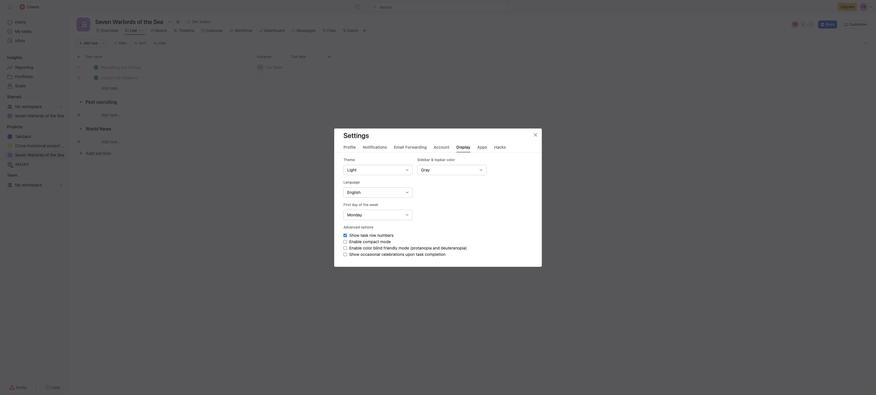 Task type: describe. For each thing, give the bounding box(es) containing it.
talkback link
[[3, 132, 66, 141]]

task… inside row
[[110, 86, 121, 91]]

show for show occasional celebrations upon task completion
[[349, 252, 360, 257]]

gantt
[[348, 28, 358, 33]]

add task… button for post recruiting
[[101, 112, 121, 118]]

of for 1st seven warlords of the sea link from the bottom
[[45, 153, 49, 158]]

due date
[[291, 55, 306, 59]]

home link
[[3, 18, 66, 27]]

my workspace for 'my workspace' link within the "starred" element
[[15, 104, 42, 109]]

add for add task… button for world news
[[101, 139, 109, 144]]

sidebar
[[417, 158, 430, 162]]

tb button
[[792, 21, 799, 28]]

first
[[344, 203, 351, 207]]

advanced
[[344, 225, 360, 230]]

seven warlords of the sea for first seven warlords of the sea link
[[15, 113, 64, 118]]

timeline link
[[174, 27, 194, 34]]

theme
[[344, 158, 355, 162]]

gray button
[[417, 165, 487, 175]]

my tasks link
[[3, 27, 66, 36]]

enable color blind friendly mode (protanopia and deuteranopia)
[[349, 246, 467, 251]]

row
[[370, 233, 376, 238]]

invite button
[[5, 383, 30, 393]]

starred button
[[0, 94, 21, 100]]

cross-
[[15, 143, 28, 148]]

timeline
[[178, 28, 194, 33]]

&
[[431, 158, 434, 162]]

Enable compact mode checkbox
[[344, 240, 347, 244]]

options
[[361, 225, 374, 230]]

inbox link
[[3, 36, 66, 45]]

advanced options
[[344, 225, 374, 230]]

# for post recruiting
[[78, 112, 80, 117]]

global element
[[0, 14, 69, 49]]

list image
[[80, 21, 87, 28]]

inbox
[[15, 38, 25, 43]]

cross-functional project plan
[[15, 143, 69, 148]]

my workspace for 'my workspace' link inside teams element
[[15, 183, 42, 188]]

portfolios link
[[3, 72, 66, 81]]

share button
[[818, 20, 838, 29]]

calendar link
[[201, 27, 223, 34]]

the for first seven warlords of the sea link
[[50, 113, 56, 118]]

news
[[99, 126, 111, 132]]

messages link
[[292, 27, 316, 34]]

2 vertical spatial task
[[416, 252, 424, 257]]

my workspace link inside teams element
[[3, 181, 66, 190]]

world
[[86, 126, 98, 132]]

calendar
[[206, 28, 223, 33]]

projects button
[[0, 124, 23, 130]]

add left the section
[[86, 151, 94, 156]]

task
[[85, 55, 93, 59]]

Assign HQ locations text field
[[100, 75, 140, 81]]

my for 'my workspace' link within the "starred" element
[[15, 104, 21, 109]]

email forwarding
[[394, 145, 427, 150]]

home
[[15, 20, 26, 25]]

talkback
[[15, 134, 31, 139]]

share
[[826, 22, 835, 27]]

compact
[[363, 239, 379, 244]]

# for world news
[[78, 139, 80, 144]]

apps
[[478, 145, 487, 150]]

apps button
[[478, 145, 487, 152]]

2 vertical spatial the
[[363, 203, 369, 207]]

insights button
[[0, 55, 22, 61]]

reporting
[[15, 65, 33, 70]]

Completed checkbox
[[93, 74, 100, 81]]

profile button
[[344, 145, 356, 152]]

seven for first seven warlords of the sea link
[[15, 113, 26, 118]]

cross-functional project plan link
[[3, 141, 69, 151]]

reporting link
[[3, 63, 66, 72]]

overview link
[[96, 27, 119, 34]]

1 vertical spatial mode
[[399, 246, 409, 251]]

tyler black
[[265, 65, 283, 69]]

my for 'my workspace' link inside teams element
[[15, 183, 21, 188]]

and
[[433, 246, 440, 251]]

starred element
[[0, 92, 69, 122]]

# inside row
[[78, 55, 80, 59]]

portfolios
[[15, 74, 33, 79]]

team button
[[0, 173, 17, 178]]

profile
[[344, 145, 356, 150]]

projects element
[[0, 122, 69, 170]]

remove from starred image
[[176, 19, 180, 24]]

workflow
[[235, 28, 253, 33]]

completion
[[425, 252, 446, 257]]

world news
[[86, 126, 111, 132]]

add task… button inside row
[[101, 85, 121, 91]]

seven warlords of the sea for 1st seven warlords of the sea link from the bottom
[[15, 153, 64, 158]]

sea for first seven warlords of the sea link
[[57, 113, 64, 118]]

assign hq locations cell
[[70, 72, 254, 83]]

workspace inside teams element
[[22, 183, 42, 188]]

add task… row
[[70, 83, 876, 93]]

tb inside button
[[793, 22, 798, 27]]

add task… for world news
[[101, 139, 121, 144]]

english
[[347, 190, 361, 195]]

board
[[155, 28, 167, 33]]

amjad link
[[3, 160, 66, 169]]

my for my tasks link
[[15, 29, 21, 34]]

monday button
[[344, 210, 413, 220]]

day
[[352, 203, 358, 207]]

warlords for 1st seven warlords of the sea link from the bottom
[[27, 153, 44, 158]]

monday
[[347, 212, 362, 217]]

projects
[[7, 124, 23, 129]]

1 seven warlords of the sea link from the top
[[3, 111, 66, 121]]

plan
[[61, 143, 69, 148]]

insights element
[[0, 53, 69, 92]]

gantt link
[[343, 27, 358, 34]]

add section button
[[76, 148, 113, 159]]

light
[[347, 167, 357, 172]]

recruiting
[[96, 100, 117, 105]]



Task type: locate. For each thing, give the bounding box(es) containing it.
language
[[344, 180, 360, 184]]

files link
[[323, 27, 336, 34]]

0 vertical spatial of
[[45, 113, 49, 118]]

2 my from the top
[[15, 104, 21, 109]]

0 vertical spatial seven warlords of the sea link
[[3, 111, 66, 121]]

the up talkback link
[[50, 113, 56, 118]]

of down cross-functional project plan
[[45, 153, 49, 158]]

add task… down news at the top left of page
[[101, 139, 121, 144]]

0 vertical spatial add task… button
[[101, 85, 121, 91]]

0 horizontal spatial task
[[91, 41, 98, 45]]

0 vertical spatial add task…
[[101, 86, 121, 91]]

task… for news
[[110, 139, 121, 144]]

upon
[[406, 252, 415, 257]]

0 vertical spatial color
[[447, 158, 455, 162]]

task for show
[[361, 233, 369, 238]]

show right show occasional celebrations upon task completion option on the bottom left of page
[[349, 252, 360, 257]]

english button
[[344, 187, 413, 198]]

2 add task… button from the top
[[101, 112, 121, 118]]

deuteranopia)
[[441, 246, 467, 251]]

first day of the week
[[344, 203, 378, 207]]

1 vertical spatial seven
[[15, 153, 26, 158]]

1 horizontal spatial color
[[447, 158, 455, 162]]

2 task… from the top
[[110, 112, 121, 117]]

teams element
[[0, 170, 69, 191]]

display
[[457, 145, 471, 150]]

seven inside projects element
[[15, 153, 26, 158]]

2 vertical spatial add task…
[[101, 139, 121, 144]]

date
[[299, 55, 306, 59]]

display button
[[457, 145, 471, 152]]

seven warlords of the sea
[[15, 113, 64, 118], [15, 153, 64, 158]]

2 warlords from the top
[[27, 153, 44, 158]]

0 vertical spatial task
[[91, 41, 98, 45]]

the for 1st seven warlords of the sea link from the bottom
[[50, 153, 56, 158]]

3 add task… from the top
[[101, 139, 121, 144]]

add task… inside row
[[101, 86, 121, 91]]

add for add task… button inside the row
[[101, 86, 109, 91]]

3 add task… button from the top
[[101, 139, 121, 145]]

files
[[327, 28, 336, 33]]

enable compact mode
[[349, 239, 391, 244]]

starred
[[7, 94, 21, 99]]

add up the section
[[101, 139, 109, 144]]

the down project
[[50, 153, 56, 158]]

0 vertical spatial my
[[15, 29, 21, 34]]

recruiting top pirates cell
[[70, 62, 254, 73]]

my left "tasks"
[[15, 29, 21, 34]]

collapse task list for this section image
[[78, 100, 83, 104]]

add task… button down "recruiting"
[[101, 112, 121, 118]]

row containing tb
[[70, 62, 876, 73]]

1 vertical spatial #
[[78, 112, 80, 117]]

my workspace down team
[[15, 183, 42, 188]]

functional
[[28, 143, 46, 148]]

add task… button up the section
[[101, 139, 121, 145]]

seven up projects
[[15, 113, 26, 118]]

enable for enable color blind friendly mode (protanopia and deuteranopia)
[[349, 246, 362, 251]]

my workspace inside teams element
[[15, 183, 42, 188]]

tb inside row
[[258, 65, 262, 69]]

1 my from the top
[[15, 29, 21, 34]]

celebrations
[[382, 252, 405, 257]]

None text field
[[94, 16, 165, 27]]

mode down numbers
[[380, 239, 391, 244]]

my workspace inside "starred" element
[[15, 104, 42, 109]]

world news button
[[86, 124, 111, 134]]

of inside projects element
[[45, 153, 49, 158]]

1 horizontal spatial tb
[[793, 22, 798, 27]]

post recruiting
[[86, 100, 117, 105]]

my workspace link down amjad link
[[3, 181, 66, 190]]

week
[[370, 203, 378, 207]]

my workspace link inside "starred" element
[[3, 102, 66, 111]]

1 vertical spatial sea
[[57, 153, 64, 158]]

1 enable from the top
[[349, 239, 362, 244]]

of inside "starred" element
[[45, 113, 49, 118]]

color
[[447, 158, 455, 162], [363, 246, 372, 251]]

3 my from the top
[[15, 183, 21, 188]]

row containing task name
[[70, 51, 876, 62]]

email forwarding button
[[394, 145, 427, 152]]

2 enable from the top
[[349, 246, 362, 251]]

hide sidebar image
[[8, 5, 12, 9]]

color down the enable compact mode
[[363, 246, 372, 251]]

name
[[94, 55, 102, 59]]

# down collapse task list for this section icon
[[78, 139, 80, 144]]

my inside teams element
[[15, 183, 21, 188]]

add task… for post recruiting
[[101, 112, 121, 117]]

add task… down assign hq locations 'text box'
[[101, 86, 121, 91]]

0 vertical spatial mode
[[380, 239, 391, 244]]

3 task… from the top
[[110, 139, 121, 144]]

of right day
[[359, 203, 362, 207]]

1 add task… button from the top
[[101, 85, 121, 91]]

1 sea from the top
[[57, 113, 64, 118]]

color up gray dropdown button
[[447, 158, 455, 162]]

notifications
[[363, 145, 387, 150]]

task inside button
[[91, 41, 98, 45]]

1 my workspace link from the top
[[3, 102, 66, 111]]

show down advanced
[[349, 233, 360, 238]]

sea inside "starred" element
[[57, 113, 64, 118]]

my down team
[[15, 183, 21, 188]]

black
[[274, 65, 283, 69]]

seven warlords of the sea down cross-functional project plan
[[15, 153, 64, 158]]

mode up upon
[[399, 246, 409, 251]]

section
[[95, 151, 111, 156]]

seven warlords of the sea link down functional
[[3, 151, 66, 160]]

occasional
[[361, 252, 380, 257]]

workspace down amjad link
[[22, 183, 42, 188]]

warlords
[[27, 113, 44, 118], [27, 153, 44, 158]]

my down starred
[[15, 104, 21, 109]]

2 show from the top
[[349, 252, 360, 257]]

warlords up talkback link
[[27, 113, 44, 118]]

2 vertical spatial of
[[359, 203, 362, 207]]

workspace inside "starred" element
[[22, 104, 42, 109]]

show task row numbers
[[349, 233, 394, 238]]

1 vertical spatial my workspace
[[15, 183, 42, 188]]

my tasks
[[15, 29, 32, 34]]

hacks button
[[494, 145, 506, 152]]

0 vertical spatial sea
[[57, 113, 64, 118]]

of up talkback link
[[45, 113, 49, 118]]

tyler
[[265, 65, 273, 69]]

the
[[50, 113, 56, 118], [50, 153, 56, 158], [363, 203, 369, 207]]

add task…
[[101, 86, 121, 91], [101, 112, 121, 117], [101, 139, 121, 144]]

show
[[349, 233, 360, 238], [349, 252, 360, 257]]

seven warlords of the sea link up talkback link
[[3, 111, 66, 121]]

add up "recruiting"
[[101, 86, 109, 91]]

the left 'week'
[[363, 203, 369, 207]]

the inside "starred" element
[[50, 113, 56, 118]]

1 workspace from the top
[[22, 104, 42, 109]]

0 horizontal spatial mode
[[380, 239, 391, 244]]

enable right enable compact mode checkbox
[[349, 239, 362, 244]]

2 # from the top
[[78, 112, 80, 117]]

2 workspace from the top
[[22, 183, 42, 188]]

1 vertical spatial of
[[45, 153, 49, 158]]

add task… button for world news
[[101, 139, 121, 145]]

Show task row numbers checkbox
[[344, 234, 347, 237]]

1 vertical spatial workspace
[[22, 183, 42, 188]]

add down "recruiting"
[[101, 112, 109, 117]]

dashboard
[[264, 28, 285, 33]]

1 vertical spatial seven warlords of the sea link
[[3, 151, 66, 160]]

2 vertical spatial add task… button
[[101, 139, 121, 145]]

amjad
[[15, 162, 29, 167]]

add inside row
[[101, 86, 109, 91]]

3 # from the top
[[78, 139, 80, 144]]

0 vertical spatial seven warlords of the sea
[[15, 113, 64, 118]]

2 seven warlords of the sea link from the top
[[3, 151, 66, 160]]

add section
[[86, 151, 111, 156]]

workspace down goals link
[[22, 104, 42, 109]]

of for first seven warlords of the sea link
[[45, 113, 49, 118]]

task for add
[[91, 41, 98, 45]]

2 horizontal spatial task
[[416, 252, 424, 257]]

completed image
[[93, 74, 100, 81]]

assignee
[[257, 55, 272, 59]]

0 vertical spatial my workspace
[[15, 104, 42, 109]]

1 show from the top
[[349, 233, 360, 238]]

1 vertical spatial my workspace link
[[3, 181, 66, 190]]

0 vertical spatial #
[[78, 55, 80, 59]]

my inside "starred" element
[[15, 104, 21, 109]]

completed image
[[93, 64, 100, 71]]

Completed checkbox
[[93, 64, 100, 71]]

topbar
[[435, 158, 446, 162]]

row
[[70, 51, 876, 62], [76, 62, 870, 62], [70, 62, 876, 73], [70, 109, 876, 120], [70, 136, 876, 147]]

light button
[[344, 165, 413, 175]]

task up task name
[[91, 41, 98, 45]]

1 add task… from the top
[[101, 86, 121, 91]]

0 horizontal spatial color
[[363, 246, 372, 251]]

numbers
[[377, 233, 394, 238]]

close image
[[533, 133, 538, 137]]

warlords for first seven warlords of the sea link
[[27, 113, 44, 118]]

enable for enable compact mode
[[349, 239, 362, 244]]

0 horizontal spatial tb
[[258, 65, 262, 69]]

1 seven from the top
[[15, 113, 26, 118]]

seven warlords of the sea link
[[3, 111, 66, 121], [3, 151, 66, 160]]

sea for 1st seven warlords of the sea link from the bottom
[[57, 153, 64, 158]]

Recruiting top Pirates text field
[[100, 64, 143, 70]]

1 vertical spatial seven warlords of the sea
[[15, 153, 64, 158]]

seven down cross- on the top
[[15, 153, 26, 158]]

2 vertical spatial task…
[[110, 139, 121, 144]]

add
[[84, 41, 90, 45], [101, 86, 109, 91], [101, 112, 109, 117], [101, 139, 109, 144], [86, 151, 94, 156]]

2 seven warlords of the sea from the top
[[15, 153, 64, 158]]

1 vertical spatial enable
[[349, 246, 362, 251]]

0 vertical spatial tb
[[793, 22, 798, 27]]

goals
[[15, 83, 26, 88]]

my workspace link
[[3, 102, 66, 111], [3, 181, 66, 190]]

notifications button
[[363, 145, 387, 152]]

2 vertical spatial #
[[78, 139, 80, 144]]

warlords down cross-functional project plan link
[[27, 153, 44, 158]]

1 vertical spatial add task…
[[101, 112, 121, 117]]

Show occasional celebrations upon task completion checkbox
[[344, 253, 347, 256]]

workspace
[[22, 104, 42, 109], [22, 183, 42, 188]]

# down collapse task list for this section image
[[78, 112, 80, 117]]

enable
[[349, 239, 362, 244], [349, 246, 362, 251]]

seven warlords of the sea inside "starred" element
[[15, 113, 64, 118]]

1 vertical spatial color
[[363, 246, 372, 251]]

# left task
[[78, 55, 80, 59]]

show for show task row numbers
[[349, 233, 360, 238]]

seven for 1st seven warlords of the sea link from the bottom
[[15, 153, 26, 158]]

add up task
[[84, 41, 90, 45]]

0 vertical spatial workspace
[[22, 104, 42, 109]]

2 seven from the top
[[15, 153, 26, 158]]

0 vertical spatial warlords
[[27, 113, 44, 118]]

seven warlords of the sea inside projects element
[[15, 153, 64, 158]]

task… down news at the top left of page
[[110, 139, 121, 144]]

header untitled section tree grid
[[70, 62, 876, 93]]

task left row
[[361, 233, 369, 238]]

task… for recruiting
[[110, 112, 121, 117]]

upgrade
[[841, 5, 855, 9]]

team
[[7, 173, 17, 178]]

sea inside projects element
[[57, 153, 64, 158]]

blind
[[373, 246, 383, 251]]

2 my workspace link from the top
[[3, 181, 66, 190]]

1
[[78, 65, 79, 70]]

settings
[[344, 131, 369, 139]]

task… down "recruiting"
[[110, 112, 121, 117]]

2 my workspace from the top
[[15, 183, 42, 188]]

add task button
[[76, 39, 101, 47]]

post
[[86, 100, 95, 105]]

0 vertical spatial task…
[[110, 86, 121, 91]]

task name
[[85, 55, 102, 59]]

1 horizontal spatial task
[[361, 233, 369, 238]]

seven inside "starred" element
[[15, 113, 26, 118]]

2 sea from the top
[[57, 153, 64, 158]]

board link
[[151, 27, 167, 34]]

1 warlords from the top
[[27, 113, 44, 118]]

1 vertical spatial warlords
[[27, 153, 44, 158]]

add for add task… button corresponding to post recruiting
[[101, 112, 109, 117]]

friendly
[[384, 246, 398, 251]]

0 vertical spatial enable
[[349, 239, 362, 244]]

warlords inside "starred" element
[[27, 113, 44, 118]]

goals link
[[3, 81, 66, 91]]

2 vertical spatial my
[[15, 183, 21, 188]]

enable right enable color blind friendly mode (protanopia and deuteranopia) option on the bottom
[[349, 246, 362, 251]]

my workspace down starred
[[15, 104, 42, 109]]

1 vertical spatial show
[[349, 252, 360, 257]]

the inside projects element
[[50, 153, 56, 158]]

1 vertical spatial my
[[15, 104, 21, 109]]

1 vertical spatial add task… button
[[101, 112, 121, 118]]

1 my workspace from the top
[[15, 104, 42, 109]]

2 add task… from the top
[[101, 112, 121, 117]]

list
[[130, 28, 137, 33]]

1 horizontal spatial mode
[[399, 246, 409, 251]]

seven warlords of the sea up talkback link
[[15, 113, 64, 118]]

add task… down "recruiting"
[[101, 112, 121, 117]]

dashboard link
[[260, 27, 285, 34]]

1 # from the top
[[78, 55, 80, 59]]

my workspace
[[15, 104, 42, 109], [15, 183, 42, 188]]

1 vertical spatial task
[[361, 233, 369, 238]]

Enable color blind friendly mode (protanopia and deuteranopia) checkbox
[[344, 247, 347, 250]]

1 vertical spatial tb
[[258, 65, 262, 69]]

sidebar & topbar color
[[417, 158, 455, 162]]

seven
[[15, 113, 26, 118], [15, 153, 26, 158]]

my inside global element
[[15, 29, 21, 34]]

my workspace link down goals link
[[3, 102, 66, 111]]

0 vertical spatial seven
[[15, 113, 26, 118]]

task down (protanopia
[[416, 252, 424, 257]]

0 vertical spatial show
[[349, 233, 360, 238]]

task… down assign hq locations 'text box'
[[110, 86, 121, 91]]

1 seven warlords of the sea from the top
[[15, 113, 64, 118]]

0 vertical spatial the
[[50, 113, 56, 118]]

due
[[291, 55, 298, 59]]

2
[[78, 76, 80, 80]]

account button
[[434, 145, 450, 152]]

1 vertical spatial the
[[50, 153, 56, 158]]

0 vertical spatial my workspace link
[[3, 102, 66, 111]]

upgrade button
[[838, 3, 857, 11]]

1 task… from the top
[[110, 86, 121, 91]]

gray
[[421, 167, 430, 172]]

warlords inside projects element
[[27, 153, 44, 158]]

messages
[[297, 28, 316, 33]]

2 row
[[70, 72, 876, 83]]

add task… button down assign hq locations 'text box'
[[101, 85, 121, 91]]

1 vertical spatial task…
[[110, 112, 121, 117]]

collapse task list for this section image
[[78, 127, 83, 131]]



Task type: vqa. For each thing, say whether or not it's contained in the screenshot.
Show
yes



